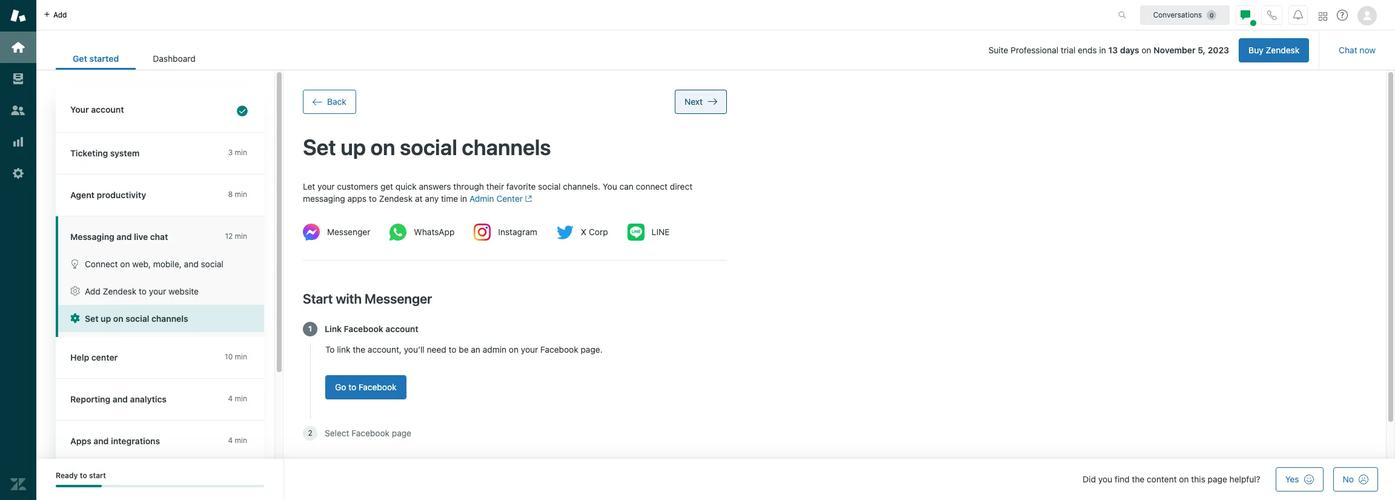 Task type: vqa. For each thing, say whether or not it's contained in the screenshot.
right Zendesk
yes



Task type: locate. For each thing, give the bounding box(es) containing it.
and for live
[[117, 232, 132, 242]]

buy
[[1249, 45, 1264, 55]]

back button
[[303, 90, 356, 114]]

buy zendesk button
[[1240, 38, 1310, 62]]

you'll
[[404, 345, 425, 355]]

answers
[[419, 181, 451, 192]]

0 vertical spatial page
[[392, 428, 412, 438]]

the right "find"
[[1132, 474, 1145, 484]]

on right the admin
[[509, 345, 519, 355]]

your account
[[70, 104, 124, 115]]

account up you'll
[[386, 324, 419, 334]]

0 horizontal spatial set up on social channels
[[85, 313, 188, 324]]

1 horizontal spatial account
[[386, 324, 419, 334]]

content
[[1147, 474, 1177, 484]]

0 vertical spatial messenger
[[327, 227, 371, 237]]

section
[[222, 38, 1310, 62]]

0 horizontal spatial your
[[149, 286, 166, 296]]

in inside let your customers get quick answers through their favorite social channels. you can connect direct messaging apps to zendesk at any time in
[[461, 193, 467, 204]]

start
[[303, 291, 333, 307]]

trial
[[1061, 45, 1076, 55]]

go to facebook
[[335, 382, 397, 392]]

4 for apps and integrations
[[228, 436, 233, 445]]

tab list
[[56, 47, 213, 70]]

messaging
[[70, 232, 114, 242]]

5 min from the top
[[235, 394, 247, 403]]

13
[[1109, 45, 1118, 55]]

1 horizontal spatial up
[[341, 134, 366, 160]]

social right "mobile,"
[[201, 259, 223, 269]]

in down the through
[[461, 193, 467, 204]]

center
[[497, 193, 523, 204]]

helpful?
[[1230, 474, 1261, 484]]

1 vertical spatial the
[[1132, 474, 1145, 484]]

with
[[336, 291, 362, 307]]

add zendesk to your website button
[[58, 278, 264, 305]]

to right go
[[349, 382, 356, 392]]

apps
[[70, 436, 91, 446]]

social right favorite
[[538, 181, 561, 192]]

page.
[[581, 345, 603, 355]]

need
[[427, 345, 447, 355]]

center
[[91, 352, 118, 362]]

your right the admin
[[521, 345, 538, 355]]

set up on social channels down add zendesk to your website
[[85, 313, 188, 324]]

4 min from the top
[[235, 352, 247, 361]]

set up on social channels button
[[58, 305, 264, 332]]

zendesk down get
[[379, 193, 413, 204]]

0 horizontal spatial up
[[101, 313, 111, 324]]

account
[[91, 104, 124, 115], [386, 324, 419, 334]]

no
[[1343, 474, 1355, 484]]

messenger up link facebook account
[[365, 291, 432, 307]]

6 min from the top
[[235, 436, 247, 445]]

page right this at bottom right
[[1208, 474, 1228, 484]]

1 vertical spatial channels
[[152, 313, 188, 324]]

connect
[[636, 181, 668, 192]]

find
[[1115, 474, 1130, 484]]

and right "mobile,"
[[184, 259, 199, 269]]

0 vertical spatial set up on social channels
[[303, 134, 551, 160]]

1 vertical spatial zendesk
[[379, 193, 413, 204]]

content-title region
[[303, 133, 727, 161]]

progress bar image
[[56, 485, 102, 488]]

set down add
[[85, 313, 99, 324]]

and left "live"
[[117, 232, 132, 242]]

footer
[[36, 459, 1396, 500]]

3 min from the top
[[235, 232, 247, 241]]

2 horizontal spatial your
[[521, 345, 538, 355]]

in inside section
[[1100, 45, 1107, 55]]

get started image
[[10, 39, 26, 55]]

notifications image
[[1294, 10, 1304, 20]]

1 vertical spatial your
[[149, 286, 166, 296]]

go
[[335, 382, 346, 392]]

1 vertical spatial set up on social channels
[[85, 313, 188, 324]]

and right "apps"
[[94, 436, 109, 446]]

your inside let your customers get quick answers through their favorite social channels. you can connect direct messaging apps to zendesk at any time in
[[318, 181, 335, 192]]

next
[[685, 96, 703, 107]]

the right link
[[353, 345, 366, 355]]

the inside start with messenger region
[[353, 345, 366, 355]]

and for integrations
[[94, 436, 109, 446]]

0 horizontal spatial set
[[85, 313, 99, 324]]

page down go to facebook button
[[392, 428, 412, 438]]

0 horizontal spatial in
[[461, 193, 467, 204]]

your up messaging
[[318, 181, 335, 192]]

yes button
[[1276, 467, 1324, 492]]

1 horizontal spatial page
[[1208, 474, 1228, 484]]

channels up their
[[462, 134, 551, 160]]

can
[[620, 181, 634, 192]]

1 horizontal spatial set up on social channels
[[303, 134, 551, 160]]

2 min from the top
[[235, 190, 247, 199]]

2 vertical spatial zendesk
[[103, 286, 137, 296]]

and
[[117, 232, 132, 242], [184, 259, 199, 269], [113, 394, 128, 404], [94, 436, 109, 446]]

0 vertical spatial the
[[353, 345, 366, 355]]

0 vertical spatial 4 min
[[228, 394, 247, 403]]

your inside button
[[149, 286, 166, 296]]

1 vertical spatial 4
[[228, 436, 233, 445]]

0 horizontal spatial page
[[392, 428, 412, 438]]

2
[[308, 429, 313, 438]]

1 horizontal spatial in
[[1100, 45, 1107, 55]]

1 vertical spatial set
[[85, 313, 99, 324]]

social
[[400, 134, 457, 160], [538, 181, 561, 192], [201, 259, 223, 269], [126, 313, 149, 324]]

messaging
[[303, 193, 345, 204]]

in left 13
[[1100, 45, 1107, 55]]

set inside button
[[85, 313, 99, 324]]

set up on social channels inside button
[[85, 313, 188, 324]]

1 4 from the top
[[228, 394, 233, 403]]

0 vertical spatial up
[[341, 134, 366, 160]]

zendesk inside let your customers get quick answers through their favorite social channels. you can connect direct messaging apps to zendesk at any time in
[[379, 193, 413, 204]]

buy zendesk
[[1249, 45, 1300, 55]]

zendesk for buy zendesk
[[1266, 45, 1300, 55]]

select
[[325, 428, 349, 438]]

messenger down apps
[[327, 227, 371, 237]]

chat now button
[[1330, 38, 1386, 62]]

up up customers
[[341, 134, 366, 160]]

1 vertical spatial up
[[101, 313, 111, 324]]

1 vertical spatial page
[[1208, 474, 1228, 484]]

0 horizontal spatial account
[[91, 104, 124, 115]]

next button
[[675, 90, 727, 114]]

4 min for integrations
[[228, 436, 247, 445]]

1 min from the top
[[235, 148, 247, 157]]

account right your
[[91, 104, 124, 115]]

4
[[228, 394, 233, 403], [228, 436, 233, 445]]

at
[[415, 193, 423, 204]]

4 min for analytics
[[228, 394, 247, 403]]

main element
[[0, 0, 36, 500]]

1 horizontal spatial your
[[318, 181, 335, 192]]

social inside let your customers get quick answers through their favorite social channels. you can connect direct messaging apps to zendesk at any time in
[[538, 181, 561, 192]]

(opens in a new tab) image
[[523, 195, 532, 202]]

admin
[[470, 193, 494, 204]]

on down add zendesk to your website
[[113, 313, 123, 324]]

started
[[89, 53, 119, 64]]

set up on social channels
[[303, 134, 551, 160], [85, 313, 188, 324]]

start
[[89, 471, 106, 480]]

1 horizontal spatial set
[[303, 134, 336, 160]]

0 vertical spatial in
[[1100, 45, 1107, 55]]

on up get
[[371, 134, 395, 160]]

to up progress bar image
[[80, 471, 87, 480]]

to right apps
[[369, 193, 377, 204]]

0 vertical spatial zendesk
[[1266, 45, 1300, 55]]

let
[[303, 181, 315, 192]]

0 vertical spatial 4
[[228, 394, 233, 403]]

link
[[325, 324, 342, 334]]

1 4 min from the top
[[228, 394, 247, 403]]

facebook
[[344, 324, 384, 334], [541, 345, 579, 355], [359, 382, 397, 392], [352, 428, 390, 438]]

set
[[303, 134, 336, 160], [85, 313, 99, 324]]

and left analytics
[[113, 394, 128, 404]]

to
[[369, 193, 377, 204], [139, 286, 147, 296], [449, 345, 457, 355], [349, 382, 356, 392], [80, 471, 87, 480]]

to link the account, you'll need to be an admin on your facebook page.
[[325, 345, 603, 355]]

1 vertical spatial account
[[386, 324, 419, 334]]

1 horizontal spatial channels
[[462, 134, 551, 160]]

corp
[[589, 227, 608, 237]]

integrations
[[111, 436, 160, 446]]

channels down add zendesk to your website button
[[152, 313, 188, 324]]

0 horizontal spatial channels
[[152, 313, 188, 324]]

set up on social channels up answers
[[303, 134, 551, 160]]

8 min
[[228, 190, 247, 199]]

2 vertical spatial your
[[521, 345, 538, 355]]

add button
[[36, 0, 74, 30]]

0 horizontal spatial the
[[353, 345, 366, 355]]

0 horizontal spatial zendesk
[[103, 286, 137, 296]]

messenger
[[327, 227, 371, 237], [365, 291, 432, 307]]

set up on social channels inside content-title region
[[303, 134, 551, 160]]

reporting
[[70, 394, 110, 404]]

2 4 min from the top
[[228, 436, 247, 445]]

conversations button
[[1141, 5, 1230, 25]]

0 vertical spatial channels
[[462, 134, 551, 160]]

November 5, 2023 text field
[[1154, 45, 1230, 55]]

your
[[318, 181, 335, 192], [149, 286, 166, 296], [521, 345, 538, 355]]

1 vertical spatial in
[[461, 193, 467, 204]]

channels inside content-title region
[[462, 134, 551, 160]]

0 vertical spatial set
[[303, 134, 336, 160]]

go to facebook button
[[325, 375, 406, 400]]

help center
[[70, 352, 118, 362]]

suite
[[989, 45, 1009, 55]]

facebook right go
[[359, 382, 397, 392]]

admin image
[[10, 165, 26, 181]]

the
[[353, 345, 366, 355], [1132, 474, 1145, 484]]

set up the let
[[303, 134, 336, 160]]

1 horizontal spatial zendesk
[[379, 193, 413, 204]]

zendesk
[[1266, 45, 1300, 55], [379, 193, 413, 204], [103, 286, 137, 296]]

zendesk right add
[[103, 286, 137, 296]]

0 vertical spatial your
[[318, 181, 335, 192]]

up inside content-title region
[[341, 134, 366, 160]]

conversations
[[1154, 10, 1203, 19]]

min
[[235, 148, 247, 157], [235, 190, 247, 199], [235, 232, 247, 241], [235, 352, 247, 361], [235, 394, 247, 403], [235, 436, 247, 445]]

your left website
[[149, 286, 166, 296]]

ticketing
[[70, 148, 108, 158]]

up up center on the bottom left of the page
[[101, 313, 111, 324]]

their
[[487, 181, 504, 192]]

up inside button
[[101, 313, 111, 324]]

social up answers
[[400, 134, 457, 160]]

2 4 from the top
[[228, 436, 233, 445]]

0 vertical spatial account
[[91, 104, 124, 115]]

set inside content-title region
[[303, 134, 336, 160]]

facebook inside button
[[359, 382, 397, 392]]

zendesk right buy
[[1266, 45, 1300, 55]]

2 horizontal spatial zendesk
[[1266, 45, 1300, 55]]

now
[[1360, 45, 1376, 55]]

1 vertical spatial 4 min
[[228, 436, 247, 445]]

instagram image
[[474, 224, 491, 241]]

3
[[228, 148, 233, 157]]



Task type: describe. For each thing, give the bounding box(es) containing it.
add
[[85, 286, 100, 296]]

quick
[[396, 181, 417, 192]]

your
[[70, 104, 89, 115]]

4 for reporting and analytics
[[228, 394, 233, 403]]

mobile,
[[153, 259, 182, 269]]

10 min
[[225, 352, 247, 361]]

messaging and live chat
[[70, 232, 168, 242]]

zendesk image
[[10, 476, 26, 492]]

add zendesk to your website
[[85, 286, 199, 296]]

admin
[[483, 345, 507, 355]]

chat now
[[1340, 45, 1376, 55]]

start with messenger
[[303, 291, 432, 307]]

channels.
[[563, 181, 601, 192]]

reporting image
[[10, 134, 26, 150]]

your account heading
[[56, 89, 264, 133]]

your account button
[[56, 89, 262, 132]]

be
[[459, 345, 469, 355]]

connect
[[85, 259, 118, 269]]

apps
[[348, 193, 367, 204]]

dashboard tab
[[136, 47, 213, 70]]

reporting and analytics
[[70, 394, 167, 404]]

suite professional trial ends in 13 days on november 5, 2023
[[989, 45, 1230, 55]]

an
[[471, 345, 481, 355]]

channels inside set up on social channels button
[[152, 313, 188, 324]]

help
[[70, 352, 89, 362]]

social down add zendesk to your website
[[126, 313, 149, 324]]

facebook left page. at the bottom
[[541, 345, 579, 355]]

admin center link
[[470, 193, 532, 204]]

zendesk for add zendesk to your website
[[103, 286, 137, 296]]

on right days
[[1142, 45, 1152, 55]]

you
[[1099, 474, 1113, 484]]

to
[[325, 345, 335, 355]]

min for help center
[[235, 352, 247, 361]]

facebook right select
[[352, 428, 390, 438]]

chat
[[150, 232, 168, 242]]

on left this at bottom right
[[1180, 474, 1190, 484]]

connect on web, mobile, and social button
[[58, 250, 264, 278]]

any
[[425, 193, 439, 204]]

instagram
[[498, 227, 537, 237]]

account inside "your account" dropdown button
[[91, 104, 124, 115]]

get started
[[73, 53, 119, 64]]

1
[[309, 325, 312, 334]]

section containing suite professional trial ends in
[[222, 38, 1310, 62]]

favorite
[[507, 181, 536, 192]]

min for agent productivity
[[235, 190, 247, 199]]

12 min
[[225, 232, 247, 241]]

10
[[225, 352, 233, 361]]

line
[[652, 227, 670, 237]]

5,
[[1198, 45, 1206, 55]]

live
[[134, 232, 148, 242]]

to inside let your customers get quick answers through their favorite social channels. you can connect direct messaging apps to zendesk at any time in
[[369, 193, 377, 204]]

link
[[337, 345, 351, 355]]

1 horizontal spatial the
[[1132, 474, 1145, 484]]

through
[[454, 181, 484, 192]]

apps and integrations
[[70, 436, 160, 446]]

and inside button
[[184, 259, 199, 269]]

min for ticketing system
[[235, 148, 247, 157]]

account inside start with messenger region
[[386, 324, 419, 334]]

select facebook page
[[325, 428, 412, 438]]

admin center
[[470, 193, 523, 204]]

12
[[225, 232, 233, 241]]

footer containing did you find the content on this page helpful?
[[36, 459, 1396, 500]]

no button
[[1334, 467, 1379, 492]]

connect on web, mobile, and social
[[85, 259, 223, 269]]

whatsapp
[[414, 227, 455, 237]]

to down web,
[[139, 286, 147, 296]]

back
[[327, 96, 347, 107]]

tab list containing get started
[[56, 47, 213, 70]]

progress-bar progress bar
[[56, 485, 264, 488]]

8
[[228, 190, 233, 199]]

customers
[[337, 181, 378, 192]]

min for reporting and analytics
[[235, 394, 247, 403]]

link facebook account
[[325, 324, 419, 334]]

get
[[381, 181, 393, 192]]

views image
[[10, 71, 26, 87]]

start with messenger region
[[303, 181, 727, 478]]

get
[[73, 53, 87, 64]]

button displays agent's chat status as online. image
[[1241, 10, 1251, 20]]

ends
[[1078, 45, 1097, 55]]

productivity
[[97, 190, 146, 200]]

social inside content-title region
[[400, 134, 457, 160]]

agent productivity
[[70, 190, 146, 200]]

min for messaging and live chat
[[235, 232, 247, 241]]

zendesk products image
[[1319, 12, 1328, 20]]

web,
[[132, 259, 151, 269]]

professional
[[1011, 45, 1059, 55]]

add
[[53, 10, 67, 19]]

1 vertical spatial messenger
[[365, 291, 432, 307]]

did you find the content on this page helpful?
[[1083, 474, 1261, 484]]

customers image
[[10, 102, 26, 118]]

page inside start with messenger region
[[392, 428, 412, 438]]

dashboard
[[153, 53, 196, 64]]

2023
[[1208, 45, 1230, 55]]

zendesk support image
[[10, 8, 26, 24]]

on left web,
[[120, 259, 130, 269]]

analytics
[[130, 394, 167, 404]]

ready
[[56, 471, 78, 480]]

ready to start
[[56, 471, 106, 480]]

on inside region
[[371, 134, 395, 160]]

time
[[441, 193, 458, 204]]

facebook up link
[[344, 324, 384, 334]]

days
[[1121, 45, 1140, 55]]

let your customers get quick answers through their favorite social channels. you can connect direct messaging apps to zendesk at any time in
[[303, 181, 693, 204]]

direct
[[670, 181, 693, 192]]

to left be
[[449, 345, 457, 355]]

on inside start with messenger region
[[509, 345, 519, 355]]

min for apps and integrations
[[235, 436, 247, 445]]

and for analytics
[[113, 394, 128, 404]]

get help image
[[1338, 10, 1349, 21]]



